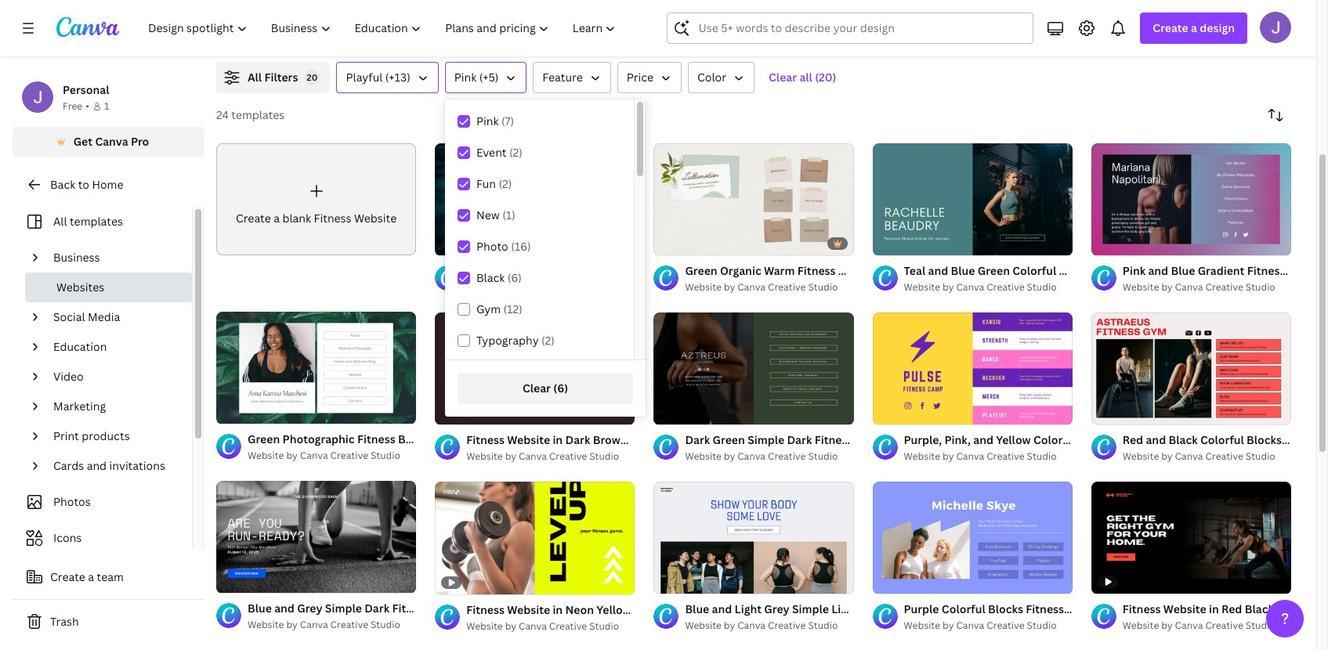 Task type: locate. For each thing, give the bounding box(es) containing it.
red and black colorful blocks fitness b link
[[1123, 432, 1329, 449]]

0 horizontal spatial 1 of 6 link
[[216, 481, 416, 594]]

website by canva creative studio link for fitness website in red black dynamic n
[[1123, 619, 1292, 634]]

24
[[216, 107, 229, 122]]

clear for clear (6)
[[523, 381, 551, 396]]

create left design
[[1153, 20, 1189, 35]]

all filters
[[248, 70, 298, 85]]

grey inside blue and grey simple dark fitness event website website by canva creative studio
[[297, 601, 323, 616]]

create inside 'element'
[[236, 211, 271, 226]]

1 vertical spatial all
[[53, 214, 67, 229]]

in inside the fitness website in red black dynamic n website by canva creative studio
[[1210, 602, 1220, 617]]

a left design
[[1192, 20, 1198, 35]]

0 horizontal spatial templates
[[70, 214, 123, 229]]

pink inside pink and blue gradient fitness bio-link website by canva creative studio
[[1123, 263, 1146, 278]]

social media link
[[47, 303, 183, 332]]

website by canva creative studio link for blue and grey simple dark fitness event website
[[248, 618, 416, 634]]

2 horizontal spatial create
[[1153, 20, 1189, 35]]

1 vertical spatial clear
[[523, 381, 551, 396]]

Search search field
[[699, 13, 1024, 43]]

black right yellow in the top left of the page
[[562, 263, 591, 278]]

studio inside the fitness website in red black dynamic n website by canva creative studio
[[1246, 620, 1276, 633]]

bright
[[467, 263, 499, 278]]

back to home link
[[13, 169, 204, 201]]

2 vertical spatial (2)
[[542, 333, 555, 348]]

and
[[539, 263, 560, 278], [929, 263, 949, 278], [1149, 263, 1169, 278], [1146, 433, 1167, 447], [87, 459, 107, 473], [274, 601, 295, 616], [712, 602, 732, 617]]

website by canva creative studio link for green photographic fitness bio-link website
[[248, 449, 416, 464]]

1 vertical spatial templates
[[70, 214, 123, 229]]

dynamic
[[1277, 602, 1324, 617]]

colorful
[[1013, 263, 1057, 278], [1201, 433, 1245, 447], [942, 602, 986, 617]]

fitness
[[314, 211, 352, 226], [669, 263, 707, 278], [798, 263, 836, 278], [1097, 263, 1135, 278], [1248, 263, 1286, 278], [357, 432, 396, 447], [815, 433, 853, 447], [1285, 433, 1323, 447], [467, 433, 505, 448], [392, 601, 430, 616], [861, 602, 900, 617], [1026, 602, 1064, 617], [1123, 602, 1161, 617]]

1 horizontal spatial website by canva creative studio
[[904, 450, 1057, 463]]

2 grey from the left
[[765, 602, 790, 617]]

a
[[1192, 20, 1198, 35], [274, 211, 280, 226], [88, 570, 94, 585]]

1 horizontal spatial clear
[[769, 70, 797, 85]]

templates right 24
[[231, 107, 285, 122]]

event
[[477, 145, 507, 160], [433, 601, 464, 616]]

2 horizontal spatial simple
[[792, 602, 829, 617]]

1 horizontal spatial 1 of 6 link
[[654, 482, 854, 594]]

1 vertical spatial (6)
[[554, 381, 568, 396]]

6
[[901, 237, 907, 248], [245, 575, 250, 587], [682, 575, 688, 587]]

1 horizontal spatial 1 of 6
[[665, 575, 688, 587]]

0 horizontal spatial blocks
[[989, 602, 1024, 617]]

0 vertical spatial colorful
[[1013, 263, 1057, 278]]

fitness inside dark green simple dark fitness bio-link website website by canva creative studio
[[815, 433, 853, 447]]

gradient
[[1198, 263, 1245, 278]]

in inside the fitness website in dark brown neon pink gradients style website by canva creative studio
[[553, 433, 563, 448]]

dark
[[685, 433, 710, 447], [787, 433, 812, 447], [566, 433, 591, 448], [365, 601, 390, 616]]

create a blank fitness website link
[[216, 143, 416, 256]]

0 horizontal spatial website by canva creative studio
[[467, 620, 619, 633]]

teal and blue green colorful blocks fitness service website image
[[873, 143, 1073, 256]]

0 horizontal spatial clear
[[523, 381, 551, 396]]

fitness inside red and black colorful blocks fitness b website by canva creative studio
[[1285, 433, 1323, 447]]

0 vertical spatial all
[[248, 70, 262, 85]]

1 vertical spatial event
[[433, 601, 464, 616]]

bio- inside purple colorful blocks fitness bio-link website website by canva creative studio
[[1067, 602, 1089, 617]]

cards and invitations link
[[47, 452, 183, 481]]

studio inside dark green simple dark fitness bio-link website website by canva creative studio
[[808, 450, 838, 463]]

light down the blue and light grey simple light fitness service website image
[[735, 602, 762, 617]]

fitness inside blue and grey simple dark fitness event website website by canva creative studio
[[392, 601, 430, 616]]

marketing
[[53, 399, 106, 414]]

(6) for clear (6)
[[554, 381, 568, 396]]

(2)
[[509, 145, 523, 160], [499, 176, 512, 191], [542, 333, 555, 348]]

(7)
[[502, 114, 514, 129]]

all left filters
[[248, 70, 262, 85]]

creative
[[549, 281, 587, 294], [768, 281, 806, 294], [987, 281, 1025, 294], [1206, 281, 1244, 294], [330, 449, 368, 463], [768, 450, 806, 463], [987, 450, 1025, 463], [1206, 450, 1244, 463], [549, 450, 587, 464], [330, 619, 368, 632], [768, 619, 806, 632], [987, 619, 1025, 632], [1206, 620, 1244, 633], [549, 620, 587, 633]]

education
[[53, 339, 107, 354]]

website by canva creative studio
[[904, 450, 1057, 463], [467, 620, 619, 633]]

grey down 'blue and grey simple dark fitness event website' image
[[297, 601, 323, 616]]

blue inside blue and light grey simple light fitness service website website by canva creative studio
[[685, 602, 710, 617]]

1 horizontal spatial simple
[[748, 433, 785, 447]]

0 horizontal spatial red
[[1123, 433, 1144, 447]]

create left blank
[[236, 211, 271, 226]]

creative inside blue and light grey simple light fitness service website website by canva creative studio
[[768, 619, 806, 632]]

clear down typography (2) in the left bottom of the page
[[523, 381, 551, 396]]

1 vertical spatial photographic
[[283, 432, 355, 447]]

green photographic fitness bio-link website link
[[248, 431, 488, 449]]

purple colorful blocks fitness bio-link website website by canva creative studio
[[904, 602, 1157, 632]]

0 horizontal spatial of
[[234, 575, 243, 587]]

creative inside green organic warm fitness bio-link website website by canva creative studio
[[768, 281, 806, 294]]

black inside the fitness website in red black dynamic n website by canva creative studio
[[1245, 602, 1274, 617]]

fitness website templates image
[[957, 0, 1292, 43], [957, 0, 1292, 43]]

typography (2)
[[477, 333, 555, 348]]

gradients
[[687, 433, 739, 448]]

website by canva creative studio link for bright yellow and black photographic fitness service website
[[467, 280, 635, 295]]

blue and light grey simple light fitness service website image
[[654, 482, 854, 594]]

1 horizontal spatial photographic
[[594, 263, 666, 278]]

create a blank fitness website element
[[216, 143, 416, 256]]

and inside blue and grey simple dark fitness event website website by canva creative studio
[[274, 601, 295, 616]]

studio inside blue and grey simple dark fitness event website website by canva creative studio
[[371, 619, 401, 632]]

1 horizontal spatial 6
[[682, 575, 688, 587]]

a for team
[[88, 570, 94, 585]]

creative inside purple colorful blocks fitness bio-link website website by canva creative studio
[[987, 619, 1025, 632]]

a inside dropdown button
[[1192, 20, 1198, 35]]

simple inside dark green simple dark fitness bio-link website website by canva creative studio
[[748, 433, 785, 447]]

create
[[1153, 20, 1189, 35], [236, 211, 271, 226], [50, 570, 85, 585]]

and inside blue and light grey simple light fitness service website website by canva creative studio
[[712, 602, 732, 617]]

website by canva creative studio link for pink and blue gradient fitness bio-link
[[1123, 280, 1292, 295]]

fitness inside blue and light grey simple light fitness service website website by canva creative studio
[[861, 602, 900, 617]]

teal and blue green colorful blocks fitness service website website by canva creative studio
[[904, 263, 1223, 294]]

dark green simple dark fitness bio-link website link
[[685, 432, 945, 449]]

create for create a team
[[50, 570, 85, 585]]

1 horizontal spatial (6)
[[554, 381, 568, 396]]

bright yellow and black photographic fitness service website image
[[435, 143, 635, 256]]

1 horizontal spatial red
[[1222, 602, 1243, 617]]

canva inside the fitness website in dark brown neon pink gradients style website by canva creative studio
[[519, 450, 547, 464]]

canva inside teal and blue green colorful blocks fitness service website website by canva creative studio
[[957, 281, 985, 294]]

business link
[[47, 243, 183, 273]]

design
[[1200, 20, 1235, 35]]

1 of 6 link for blue
[[873, 143, 1073, 256]]

1 horizontal spatial create
[[236, 211, 271, 226]]

(2) right typography
[[542, 333, 555, 348]]

green inside teal and blue green colorful blocks fitness service website website by canva creative studio
[[978, 263, 1010, 278]]

0 horizontal spatial grey
[[297, 601, 323, 616]]

2 horizontal spatial service
[[1138, 263, 1178, 278]]

photos link
[[22, 488, 183, 517]]

bio- inside pink and blue gradient fitness bio-link website by canva creative studio
[[1289, 263, 1310, 278]]

photo
[[477, 239, 509, 254]]

grey down the blue and light grey simple light fitness service website image
[[765, 602, 790, 617]]

(12)
[[504, 302, 523, 317]]

1 horizontal spatial a
[[274, 211, 280, 226]]

create inside button
[[50, 570, 85, 585]]

1 horizontal spatial grey
[[765, 602, 790, 617]]

light
[[735, 602, 762, 617], [832, 602, 859, 617]]

0 vertical spatial photographic
[[594, 263, 666, 278]]

fitness inside 'element'
[[314, 211, 352, 226]]

of for teal and blue green colorful blocks fitness service website
[[890, 237, 899, 248]]

0 vertical spatial event
[[477, 145, 507, 160]]

black down photo
[[477, 270, 505, 285]]

website by canva creative studio link for green organic warm fitness bio-link website
[[685, 280, 854, 295]]

canva inside pink and blue gradient fitness bio-link website by canva creative studio
[[1175, 281, 1204, 294]]

service
[[709, 263, 749, 278], [1138, 263, 1178, 278], [902, 602, 942, 617]]

fitness website in red black dynamic n link
[[1123, 602, 1329, 619]]

0 horizontal spatial simple
[[325, 601, 362, 616]]

0 vertical spatial templates
[[231, 107, 285, 122]]

2 vertical spatial colorful
[[942, 602, 986, 617]]

(+13)
[[385, 70, 411, 85]]

templates
[[231, 107, 285, 122], [70, 214, 123, 229]]

fitness inside the fitness website in dark brown neon pink gradients style website by canva creative studio
[[467, 433, 505, 448]]

1 horizontal spatial service
[[902, 602, 942, 617]]

teal and blue green colorful blocks fitness service website link
[[904, 263, 1223, 280]]

bio- inside green photographic fitness bio-link website website by canva creative studio
[[398, 432, 420, 447]]

photos
[[53, 495, 91, 510]]

light left purple
[[832, 602, 859, 617]]

price button
[[617, 62, 682, 93]]

by
[[505, 281, 517, 294], [724, 281, 735, 294], [943, 281, 954, 294], [1162, 281, 1173, 294], [286, 449, 298, 463], [724, 450, 735, 463], [943, 450, 954, 463], [1162, 450, 1173, 463], [505, 450, 517, 464], [286, 619, 298, 632], [724, 619, 735, 632], [943, 619, 954, 632], [1162, 620, 1173, 633], [505, 620, 517, 633]]

in for red
[[1210, 602, 1220, 617]]

black down red and black colorful blocks fitness bio-link website image
[[1169, 433, 1198, 447]]

fitness inside pink and blue gradient fitness bio-link website by canva creative studio
[[1248, 263, 1286, 278]]

(6) down typography (2) in the left bottom of the page
[[554, 381, 568, 396]]

1 horizontal spatial templates
[[231, 107, 285, 122]]

products
[[82, 429, 130, 444]]

1 vertical spatial red
[[1222, 602, 1243, 617]]

creative inside blue and grey simple dark fitness event website website by canva creative studio
[[330, 619, 368, 632]]

2 horizontal spatial a
[[1192, 20, 1198, 35]]

1 vertical spatial create
[[236, 211, 271, 226]]

0 vertical spatial blocks
[[1059, 263, 1095, 278]]

pink for pink and blue gradient fitness bio-link website by canva creative studio
[[1123, 263, 1146, 278]]

2 vertical spatial blocks
[[989, 602, 1024, 617]]

all down the back
[[53, 214, 67, 229]]

by inside green photographic fitness bio-link website website by canva creative studio
[[286, 449, 298, 463]]

0 vertical spatial in
[[553, 433, 563, 448]]

canva inside blue and light grey simple light fitness service website website by canva creative studio
[[738, 619, 766, 632]]

(2) down (7)
[[509, 145, 523, 160]]

blue inside blue and grey simple dark fitness event website website by canva creative studio
[[248, 601, 272, 616]]

0 horizontal spatial colorful
[[942, 602, 986, 617]]

service for teal and blue green colorful blocks fitness service website
[[1138, 263, 1178, 278]]

all for all templates
[[53, 214, 67, 229]]

2 horizontal spatial of
[[890, 237, 899, 248]]

pink for pink (7)
[[477, 114, 499, 129]]

0 horizontal spatial photographic
[[283, 432, 355, 447]]

icons link
[[22, 524, 183, 553]]

studio inside blue and light grey simple light fitness service website website by canva creative studio
[[808, 619, 838, 632]]

(2) right fun
[[499, 176, 512, 191]]

0 vertical spatial a
[[1192, 20, 1198, 35]]

link inside dark green simple dark fitness bio-link website website by canva creative studio
[[878, 433, 900, 447]]

marketing link
[[47, 392, 183, 422]]

and for blue and light grey simple light fitness service website
[[712, 602, 732, 617]]

studio inside pink and blue gradient fitness bio-link website by canva creative studio
[[1246, 281, 1276, 294]]

get canva pro
[[73, 134, 149, 149]]

0 vertical spatial (2)
[[509, 145, 523, 160]]

studio
[[590, 281, 619, 294], [808, 281, 838, 294], [1027, 281, 1057, 294], [1246, 281, 1276, 294], [371, 449, 401, 463], [808, 450, 838, 463], [1027, 450, 1057, 463], [1246, 450, 1276, 463], [590, 450, 619, 464], [371, 619, 401, 632], [808, 619, 838, 632], [1027, 619, 1057, 632], [1246, 620, 1276, 633], [590, 620, 619, 633]]

and for red and black colorful blocks fitness b
[[1146, 433, 1167, 447]]

0 vertical spatial (6)
[[508, 270, 522, 285]]

feature
[[543, 70, 583, 85]]

blocks
[[1059, 263, 1095, 278], [1247, 433, 1282, 447], [989, 602, 1024, 617]]

0 horizontal spatial service
[[709, 263, 749, 278]]

None search field
[[667, 13, 1034, 44]]

1 for blue and light grey simple light fitness service website
[[665, 575, 670, 587]]

0 horizontal spatial a
[[88, 570, 94, 585]]

clear inside button
[[769, 70, 797, 85]]

1 horizontal spatial blocks
[[1059, 263, 1095, 278]]

0 vertical spatial clear
[[769, 70, 797, 85]]

photographic
[[594, 263, 666, 278], [283, 432, 355, 447]]

photographic inside bright yellow and black photographic fitness service website website by canva creative studio
[[594, 263, 666, 278]]

team
[[97, 570, 124, 585]]

studio inside green organic warm fitness bio-link website website by canva creative studio
[[808, 281, 838, 294]]

2 vertical spatial a
[[88, 570, 94, 585]]

0 horizontal spatial 1 of 6
[[227, 575, 250, 587]]

top level navigation element
[[138, 13, 630, 44]]

2 horizontal spatial 1 of 6 link
[[873, 143, 1073, 256]]

1 vertical spatial colorful
[[1201, 433, 1245, 447]]

1 vertical spatial in
[[1210, 602, 1220, 617]]

1 horizontal spatial in
[[1210, 602, 1220, 617]]

0 horizontal spatial (6)
[[508, 270, 522, 285]]

clear
[[769, 70, 797, 85], [523, 381, 551, 396]]

1 horizontal spatial all
[[248, 70, 262, 85]]

black left dynamic
[[1245, 602, 1274, 617]]

templates for all templates
[[70, 214, 123, 229]]

clear inside button
[[523, 381, 551, 396]]

0 horizontal spatial create
[[50, 570, 85, 585]]

grey inside blue and light grey simple light fitness service website website by canva creative studio
[[765, 602, 790, 617]]

0 vertical spatial create
[[1153, 20, 1189, 35]]

and inside red and black colorful blocks fitness b website by canva creative studio
[[1146, 433, 1167, 447]]

a left blank
[[274, 211, 280, 226]]

fitness website in dark brown neon pink gradients style website by canva creative studio
[[467, 433, 769, 464]]

blue inside pink and blue gradient fitness bio-link website by canva creative studio
[[1171, 263, 1196, 278]]

create down icons
[[50, 570, 85, 585]]

by inside the fitness website in dark brown neon pink gradients style website by canva creative studio
[[505, 450, 517, 464]]

(6) up (12)
[[508, 270, 522, 285]]

0 horizontal spatial in
[[553, 433, 563, 448]]

business
[[53, 250, 100, 265]]

canva inside dark green simple dark fitness bio-link website website by canva creative studio
[[738, 450, 766, 463]]

1 horizontal spatial colorful
[[1013, 263, 1057, 278]]

feature button
[[533, 62, 611, 93]]

bright yellow and black photographic fitness service website link
[[467, 263, 795, 280]]

clear for clear all (20)
[[769, 70, 797, 85]]

1 vertical spatial a
[[274, 211, 280, 226]]

blocks inside purple colorful blocks fitness bio-link website website by canva creative studio
[[989, 602, 1024, 617]]

templates down the back to home
[[70, 214, 123, 229]]

black inside red and black colorful blocks fitness b website by canva creative studio
[[1169, 433, 1198, 447]]

20 filter options selected element
[[304, 70, 320, 85]]

grey
[[297, 601, 323, 616], [765, 602, 790, 617]]

pink inside button
[[454, 70, 477, 85]]

create a design
[[1153, 20, 1235, 35]]

2 horizontal spatial 1 of 6
[[884, 237, 907, 248]]

studio inside red and black colorful blocks fitness b website by canva creative studio
[[1246, 450, 1276, 463]]

website by canva creative studio link for dark green simple dark fitness bio-link website
[[685, 449, 854, 465]]

1 vertical spatial (2)
[[499, 176, 512, 191]]

1 horizontal spatial light
[[832, 602, 859, 617]]

2 vertical spatial create
[[50, 570, 85, 585]]

0 vertical spatial red
[[1123, 433, 1144, 447]]

link inside purple colorful blocks fitness bio-link website website by canva creative studio
[[1089, 602, 1111, 617]]

2 horizontal spatial 6
[[901, 237, 907, 248]]

0 horizontal spatial 6
[[245, 575, 250, 587]]

1 for blue and grey simple dark fitness event website
[[227, 575, 232, 587]]

and inside teal and blue green colorful blocks fitness service website website by canva creative studio
[[929, 263, 949, 278]]

0 vertical spatial website by canva creative studio
[[904, 450, 1057, 463]]

trash
[[50, 615, 79, 629]]

1 of 6
[[884, 237, 907, 248], [227, 575, 250, 587], [665, 575, 688, 587]]

2 horizontal spatial colorful
[[1201, 433, 1245, 447]]

a left 'team'
[[88, 570, 94, 585]]

clear left all
[[769, 70, 797, 85]]

0 horizontal spatial all
[[53, 214, 67, 229]]

bio- inside dark green simple dark fitness bio-link website website by canva creative studio
[[856, 433, 878, 447]]

organic
[[720, 263, 762, 278]]

1 grey from the left
[[297, 601, 323, 616]]

0 horizontal spatial light
[[735, 602, 762, 617]]

icons
[[53, 531, 82, 546]]

1 vertical spatial blocks
[[1247, 433, 1282, 447]]

1 of 6 link for light
[[654, 482, 854, 594]]

service inside teal and blue green colorful blocks fitness service website website by canva creative studio
[[1138, 263, 1178, 278]]

black
[[562, 263, 591, 278], [477, 270, 505, 285], [1169, 433, 1198, 447], [1245, 602, 1274, 617]]

blue inside teal and blue green colorful blocks fitness service website website by canva creative studio
[[951, 263, 975, 278]]

style
[[742, 433, 769, 448]]

all for all filters
[[248, 70, 262, 85]]

playful (+13) button
[[337, 62, 439, 93]]

2 horizontal spatial blocks
[[1247, 433, 1282, 447]]

pink
[[454, 70, 477, 85], [477, 114, 499, 129], [1123, 263, 1146, 278], [661, 433, 684, 448]]

0 horizontal spatial event
[[433, 601, 464, 616]]

colorful inside teal and blue green colorful blocks fitness service website website by canva creative studio
[[1013, 263, 1057, 278]]

1 horizontal spatial of
[[672, 575, 680, 587]]

canva inside the fitness website in red black dynamic n website by canva creative studio
[[1175, 620, 1204, 633]]

website
[[354, 211, 397, 226], [752, 263, 795, 278], [885, 263, 928, 278], [1180, 263, 1223, 278], [467, 281, 503, 294], [685, 281, 722, 294], [904, 281, 941, 294], [1123, 281, 1160, 294], [445, 432, 488, 447], [902, 433, 945, 447], [507, 433, 550, 448], [248, 449, 284, 463], [685, 450, 722, 463], [904, 450, 941, 463], [1123, 450, 1160, 463], [467, 450, 503, 464], [466, 601, 509, 616], [945, 602, 988, 617], [1114, 602, 1157, 617], [1164, 602, 1207, 617], [248, 619, 284, 632], [685, 619, 722, 632], [904, 619, 941, 632], [1123, 620, 1160, 633], [467, 620, 503, 633]]

creative inside red and black colorful blocks fitness b website by canva creative studio
[[1206, 450, 1244, 463]]

red and black colorful blocks fitness bio-link website image
[[1092, 312, 1292, 425]]



Task type: describe. For each thing, give the bounding box(es) containing it.
1 of 6 for teal and blue green colorful blocks fitness service website
[[884, 237, 907, 248]]

create a blank fitness website
[[236, 211, 397, 226]]

a for design
[[1192, 20, 1198, 35]]

by inside red and black colorful blocks fitness b website by canva creative studio
[[1162, 450, 1173, 463]]

fitness inside green organic warm fitness bio-link website website by canva creative studio
[[798, 263, 836, 278]]

studio inside the fitness website in dark brown neon pink gradients style website by canva creative studio
[[590, 450, 619, 464]]

green inside green photographic fitness bio-link website website by canva creative studio
[[248, 432, 280, 447]]

cards
[[53, 459, 84, 473]]

website by canva creative studio link for blue and light grey simple light fitness service website
[[685, 618, 854, 634]]

(6) for black (6)
[[508, 270, 522, 285]]

back
[[50, 177, 75, 192]]

create a design button
[[1141, 13, 1248, 44]]

yellow
[[502, 263, 537, 278]]

bright yellow and black photographic fitness service website website by canva creative studio
[[467, 263, 795, 294]]

studio inside bright yellow and black photographic fitness service website website by canva creative studio
[[590, 281, 619, 294]]

red and black colorful blocks fitness b website by canva creative studio
[[1123, 433, 1329, 463]]

by inside blue and grey simple dark fitness event website website by canva creative studio
[[286, 619, 298, 632]]

to
[[78, 177, 89, 192]]

social media
[[53, 310, 120, 325]]

personal
[[63, 82, 109, 97]]

6 for blue and light grey simple light fitness service website
[[682, 575, 688, 587]]

website inside red and black colorful blocks fitness b website by canva creative studio
[[1123, 450, 1160, 463]]

dark green simple dark fitness bio-link website website by canva creative studio
[[685, 433, 945, 463]]

clear all (20) button
[[761, 62, 845, 93]]

green photographic fitness bio-link website image
[[216, 312, 416, 425]]

by inside purple colorful blocks fitness bio-link website website by canva creative studio
[[943, 619, 954, 632]]

dark green simple dark fitness bio-link website image
[[654, 312, 854, 425]]

creative inside pink and blue gradient fitness bio-link website by canva creative studio
[[1206, 281, 1244, 294]]

video
[[53, 369, 84, 384]]

canva inside bright yellow and black photographic fitness service website website by canva creative studio
[[519, 281, 547, 294]]

bio- inside green organic warm fitness bio-link website website by canva creative studio
[[839, 263, 861, 278]]

playful (+13)
[[346, 70, 411, 85]]

all templates
[[53, 214, 123, 229]]

n
[[1327, 602, 1329, 617]]

1 of 6 for blue and grey simple dark fitness event website
[[227, 575, 250, 587]]

photo (16)
[[477, 239, 531, 254]]

and inside bright yellow and black photographic fitness service website website by canva creative studio
[[539, 263, 560, 278]]

pink (+5)
[[454, 70, 499, 85]]

link inside pink and blue gradient fitness bio-link website by canva creative studio
[[1310, 263, 1329, 278]]

2 light from the left
[[832, 602, 859, 617]]

a for blank
[[274, 211, 280, 226]]

red inside red and black colorful blocks fitness b website by canva creative studio
[[1123, 433, 1144, 447]]

website by canva creative studio link for purple colorful blocks fitness bio-link website
[[904, 618, 1073, 634]]

pink (+5) button
[[445, 62, 527, 93]]

by inside dark green simple dark fitness bio-link website website by canva creative studio
[[724, 450, 735, 463]]

green organic warm fitness bio-link website link
[[685, 263, 928, 280]]

back to home
[[50, 177, 123, 192]]

1 for teal and blue green colorful blocks fitness service website
[[884, 237, 888, 248]]

create for create a design
[[1153, 20, 1189, 35]]

24 templates
[[216, 107, 285, 122]]

fitness inside teal and blue green colorful blocks fitness service website website by canva creative studio
[[1097, 263, 1135, 278]]

creative inside green photographic fitness bio-link website website by canva creative studio
[[330, 449, 368, 463]]

Sort by button
[[1260, 100, 1292, 131]]

green inside dark green simple dark fitness bio-link website website by canva creative studio
[[713, 433, 745, 447]]

purple, pink, and yellow colorful blocks fitness bio-link website image
[[873, 312, 1073, 425]]

by inside blue and light grey simple light fitness service website website by canva creative studio
[[724, 619, 735, 632]]

fun
[[477, 176, 496, 191]]

(16)
[[511, 239, 531, 254]]

print products
[[53, 429, 130, 444]]

1 light from the left
[[735, 602, 762, 617]]

by inside the fitness website in red black dynamic n website by canva creative studio
[[1162, 620, 1173, 633]]

canva inside purple colorful blocks fitness bio-link website website by canva creative studio
[[957, 619, 985, 632]]

black (6)
[[477, 270, 522, 285]]

simple inside blue and grey simple dark fitness event website website by canva creative studio
[[325, 601, 362, 616]]

(2) for typography (2)
[[542, 333, 555, 348]]

templates for 24 templates
[[231, 107, 285, 122]]

creative inside teal and blue green colorful blocks fitness service website website by canva creative studio
[[987, 281, 1025, 294]]

by inside green organic warm fitness bio-link website website by canva creative studio
[[724, 281, 735, 294]]

warm
[[764, 263, 795, 278]]

creative inside dark green simple dark fitness bio-link website website by canva creative studio
[[768, 450, 806, 463]]

fitness inside the fitness website in red black dynamic n website by canva creative studio
[[1123, 602, 1161, 617]]

website by canva creative studio link for red and black colorful blocks fitness b
[[1123, 449, 1292, 465]]

invitations
[[109, 459, 165, 473]]

filters
[[264, 70, 298, 85]]

link inside green organic warm fitness bio-link website website by canva creative studio
[[860, 263, 883, 278]]

green organic warm fitness bio-link website website by canva creative studio
[[685, 263, 928, 294]]

and for blue and grey simple dark fitness event website
[[274, 601, 295, 616]]

free •
[[63, 100, 89, 113]]

b
[[1326, 433, 1329, 447]]

all templates link
[[22, 207, 183, 237]]

fun (2)
[[477, 176, 512, 191]]

fitness inside purple colorful blocks fitness bio-link website website by canva creative studio
[[1026, 602, 1064, 617]]

new
[[477, 208, 500, 223]]

simple inside blue and light grey simple light fitness service website website by canva creative studio
[[792, 602, 829, 617]]

purple colorful blocks fitness bio-link website link
[[904, 601, 1157, 618]]

teal
[[904, 263, 926, 278]]

event (2)
[[477, 145, 523, 160]]

pro
[[131, 134, 149, 149]]

canva inside blue and grey simple dark fitness event website website by canva creative studio
[[300, 619, 328, 632]]

canva inside red and black colorful blocks fitness b website by canva creative studio
[[1175, 450, 1204, 463]]

by inside bright yellow and black photographic fitness service website website by canva creative studio
[[505, 281, 517, 294]]

pink for pink (+5)
[[454, 70, 477, 85]]

6 for blue and grey simple dark fitness event website
[[245, 575, 250, 587]]

websites
[[56, 280, 104, 295]]

(2) for event (2)
[[509, 145, 523, 160]]

20
[[307, 71, 318, 83]]

blue and light grey simple light fitness service website link
[[685, 601, 988, 618]]

gym
[[477, 302, 501, 317]]

pink and blue gradient fitness bio-link link
[[1123, 263, 1329, 280]]

green inside green organic warm fitness bio-link website website by canva creative studio
[[685, 263, 718, 278]]

studio inside purple colorful blocks fitness bio-link website website by canva creative studio
[[1027, 619, 1057, 632]]

blocks inside red and black colorful blocks fitness b website by canva creative studio
[[1247, 433, 1282, 447]]

studio inside teal and blue green colorful blocks fitness service website website by canva creative studio
[[1027, 281, 1057, 294]]

studio inside green photographic fitness bio-link website website by canva creative studio
[[371, 449, 401, 463]]

(2) for fun (2)
[[499, 176, 512, 191]]

pink and blue gradient fitness bio-link website image
[[1092, 143, 1292, 256]]

create for create a blank fitness website
[[236, 211, 271, 226]]

and for pink and blue gradient fitness bio-link
[[1149, 263, 1169, 278]]

service for blue and light grey simple light fitness service website
[[902, 602, 942, 617]]

clear (6)
[[523, 381, 568, 396]]

by inside teal and blue green colorful blocks fitness service website website by canva creative studio
[[943, 281, 954, 294]]

blue and grey simple dark fitness event website website by canva creative studio
[[248, 601, 509, 632]]

jacob simon image
[[1260, 12, 1292, 43]]

link inside green photographic fitness bio-link website website by canva creative studio
[[420, 432, 442, 447]]

website by canva creative studio link for teal and blue green colorful blocks fitness service website
[[904, 280, 1073, 295]]

media
[[88, 310, 120, 325]]

purple colorful blocks fitness bio-link website image
[[873, 482, 1073, 594]]

blank
[[283, 211, 311, 226]]

•
[[86, 100, 89, 113]]

canva inside green photographic fitness bio-link website website by canva creative studio
[[300, 449, 328, 463]]

brown
[[593, 433, 628, 448]]

neon
[[630, 433, 659, 448]]

of for blue and light grey simple light fitness service website
[[672, 575, 680, 587]]

price
[[627, 70, 654, 85]]

green organic warm fitness bio-link website image
[[654, 143, 854, 256]]

blocks inside teal and blue green colorful blocks fitness service website website by canva creative studio
[[1059, 263, 1095, 278]]

trash link
[[13, 607, 204, 638]]

video link
[[47, 362, 183, 392]]

blue and grey simple dark fitness event website image
[[216, 481, 416, 594]]

6 for teal and blue green colorful blocks fitness service website
[[901, 237, 907, 248]]

get canva pro button
[[13, 127, 204, 157]]

typography
[[477, 333, 539, 348]]

event inside blue and grey simple dark fitness event website website by canva creative studio
[[433, 601, 464, 616]]

pink inside the fitness website in dark brown neon pink gradients style website by canva creative studio
[[661, 433, 684, 448]]

free
[[63, 100, 83, 113]]

of for blue and grey simple dark fitness event website
[[234, 575, 243, 587]]

dark inside blue and grey simple dark fitness event website website by canva creative studio
[[365, 601, 390, 616]]

(20)
[[815, 70, 837, 85]]

and for teal and blue green colorful blocks fitness service website
[[929, 263, 949, 278]]

creative inside bright yellow and black photographic fitness service website website by canva creative studio
[[549, 281, 587, 294]]

1 vertical spatial website by canva creative studio
[[467, 620, 619, 633]]

canva inside button
[[95, 134, 128, 149]]

home
[[92, 177, 123, 192]]

print
[[53, 429, 79, 444]]

1 horizontal spatial event
[[477, 145, 507, 160]]

service inside bright yellow and black photographic fitness service website website by canva creative studio
[[709, 263, 749, 278]]

fitness inside bright yellow and black photographic fitness service website website by canva creative studio
[[669, 263, 707, 278]]

(1)
[[503, 208, 516, 223]]

website inside 'element'
[[354, 211, 397, 226]]

creative inside the fitness website in dark brown neon pink gradients style website by canva creative studio
[[549, 450, 587, 464]]

green photographic fitness bio-link website website by canva creative studio
[[248, 432, 488, 463]]

color
[[698, 70, 727, 85]]

fitness inside green photographic fitness bio-link website website by canva creative studio
[[357, 432, 396, 447]]

black inside bright yellow and black photographic fitness service website website by canva creative studio
[[562, 263, 591, 278]]

colorful inside red and black colorful blocks fitness b website by canva creative studio
[[1201, 433, 1245, 447]]

get
[[73, 134, 93, 149]]

in for dark
[[553, 433, 563, 448]]

create a team
[[50, 570, 124, 585]]

dark inside the fitness website in dark brown neon pink gradients style website by canva creative studio
[[566, 433, 591, 448]]

clear (6) button
[[458, 373, 633, 404]]

website by canva creative studio link for fitness website in dark brown neon pink gradients style
[[467, 450, 635, 465]]

blue and grey simple dark fitness event website link
[[248, 601, 509, 618]]

photographic inside green photographic fitness bio-link website website by canva creative studio
[[283, 432, 355, 447]]

by inside pink and blue gradient fitness bio-link website by canva creative studio
[[1162, 281, 1173, 294]]

cards and invitations
[[53, 459, 165, 473]]

website inside pink and blue gradient fitness bio-link website by canva creative studio
[[1123, 281, 1160, 294]]

all
[[800, 70, 813, 85]]

creative inside the fitness website in red black dynamic n website by canva creative studio
[[1206, 620, 1244, 633]]

purple
[[904, 602, 940, 617]]

red inside the fitness website in red black dynamic n website by canva creative studio
[[1222, 602, 1243, 617]]

create a team button
[[13, 562, 204, 593]]

1 of 6 for blue and light grey simple light fitness service website
[[665, 575, 688, 587]]

1 of 6 link for grey
[[216, 481, 416, 594]]

pink and blue gradient fitness bio-link website by canva creative studio
[[1123, 263, 1329, 294]]



Task type: vqa. For each thing, say whether or not it's contained in the screenshot.
Get a head start with free design templates you can customize in a few clicks.
no



